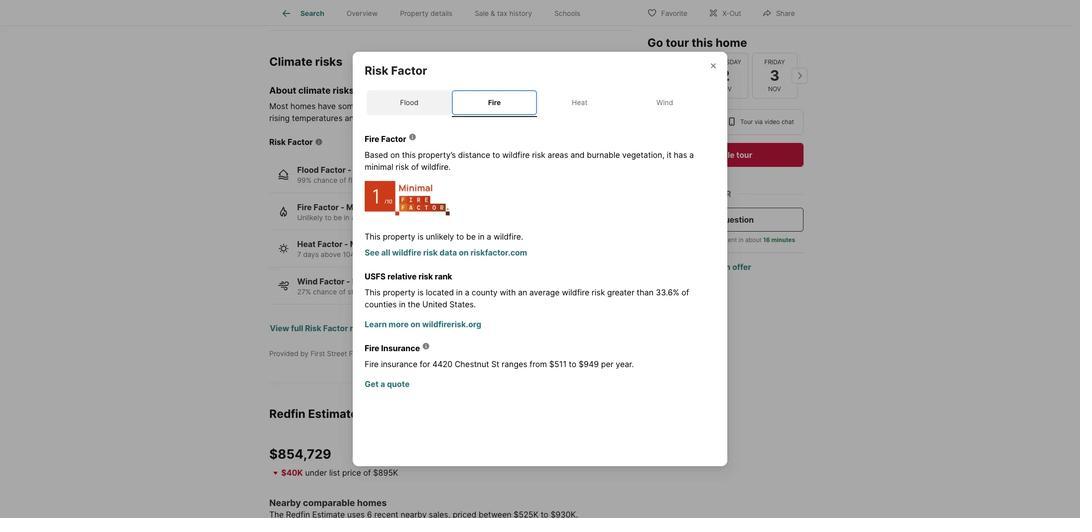 Task type: describe. For each thing, give the bounding box(es) containing it.
tour for schedule
[[737, 150, 753, 160]]

redfin estimate for 4420 chestnut st
[[269, 407, 479, 421]]

1 $ from the left
[[550, 359, 555, 369]]

flood for flood
[[400, 98, 419, 107]]

the
[[408, 299, 420, 309]]

chestnut for insurance
[[455, 359, 489, 369]]

factor inside flood factor - severe 99% chance of flooding in next 30 years
[[321, 165, 346, 175]]

schools
[[555, 9, 581, 18]]

see all wildfire risk data on riskfactor.com link
[[365, 243, 716, 258]]

price
[[342, 468, 361, 478]]

0 horizontal spatial by
[[301, 350, 309, 358]]

local
[[706, 236, 720, 244]]

nov for 2
[[719, 85, 732, 93]]

30 inside fire factor - minimal unlikely to be in a wildfire in next 30 years
[[408, 213, 417, 222]]

schedule tour button
[[648, 143, 804, 167]]

agent
[[721, 236, 737, 244]]

rank
[[435, 271, 452, 281]]

details
[[431, 9, 453, 18]]

schools tab
[[544, 1, 592, 25]]

30 inside heat factor - major 7 days above 104° expected this year, 15 days in 30 years
[[460, 250, 468, 259]]

to inside most homes have some risk of natural disasters, and may be impacted by climate change due to rising temperatures and sea levels.
[[625, 101, 632, 111]]

rising
[[269, 113, 290, 123]]

in inside % of counties in the united states.
[[399, 299, 406, 309]]

this for on
[[402, 150, 416, 160]]

- for heat factor - major
[[345, 239, 348, 249]]

insurance
[[381, 343, 420, 353]]

of inside flood factor - severe 99% chance of flooding in next 30 years
[[340, 176, 346, 185]]

factor inside fire factor - minimal unlikely to be in a wildfire in next 30 years
[[314, 202, 339, 212]]

in down minimal
[[344, 213, 350, 222]]

1 horizontal spatial homes
[[357, 498, 387, 508]]

start an offer
[[700, 262, 752, 272]]

flooding
[[348, 176, 375, 185]]

is for located
[[418, 287, 424, 297]]

factor inside view full risk factor report button
[[323, 324, 348, 334]]

minimal
[[346, 202, 377, 212]]

factor inside heat factor - major 7 days above 104° expected this year, 15 days in 30 years
[[318, 239, 343, 249]]

climate inside most homes have some risk of natural disasters, and may be impacted by climate change due to rising temperatures and sea levels.
[[549, 101, 576, 111]]

chestnut for estimate
[[412, 407, 465, 421]]

get
[[365, 379, 379, 389]]

in up states.
[[456, 287, 463, 297]]

1 vertical spatial and
[[345, 113, 359, 123]]

sale & tax history
[[475, 9, 532, 18]]

in inside "wind factor - major 27% chance of strong winds in next 30 years"
[[392, 288, 398, 296]]

this for tour
[[692, 36, 713, 50]]

by inside most homes have some risk of natural disasters, and may be impacted by climate change due to rising temperatures and sea levels.
[[537, 101, 546, 111]]

1 vertical spatial risk
[[269, 137, 286, 147]]

next inside fire factor - minimal unlikely to be in a wildfire in next 30 years
[[391, 213, 406, 222]]

property
[[400, 9, 429, 18]]

get a quote link
[[365, 374, 716, 390]]

in up riskfactor.com
[[478, 232, 485, 242]]

burnable
[[587, 150, 620, 160]]

fire for fire insurance for 4420 chestnut st ranges from $ 511 to $ 949 per year.
[[365, 359, 379, 369]]

quote
[[387, 379, 410, 389]]

2 days from the left
[[434, 250, 450, 259]]

factor down temperatures
[[288, 137, 313, 147]]

next inside "wind factor - major 27% chance of strong winds in next 30 years"
[[400, 288, 414, 296]]

wind tab
[[623, 90, 708, 115]]

4420 for estimate
[[379, 407, 410, 421]]

friday 3 nov
[[765, 58, 785, 93]]

33.6
[[656, 287, 673, 297]]

some
[[338, 101, 359, 111]]

$40k
[[281, 468, 303, 478]]

states.
[[450, 299, 476, 309]]

- for flood factor - severe
[[348, 165, 352, 175]]

redfin
[[269, 407, 306, 421]]

you'll hear from a local agent in about 16 minutes
[[656, 236, 796, 244]]

for for insurance
[[420, 359, 430, 369]]

property for located
[[383, 287, 416, 297]]

may
[[470, 101, 486, 111]]

minimal
[[365, 162, 394, 172]]

friday
[[765, 58, 785, 66]]

estimate
[[308, 407, 358, 421]]

1 horizontal spatial wildfire.
[[494, 232, 523, 242]]

this property is unlikely to be in a wildfire.
[[365, 232, 523, 242]]

unlikely
[[297, 213, 323, 222]]

years inside "wind factor - major 27% chance of strong winds in next 30 years"
[[427, 288, 445, 296]]

in right 'agent'
[[739, 236, 744, 244]]

view full risk factor report button
[[269, 317, 374, 341]]

start
[[700, 262, 719, 272]]

risk inside view full risk factor report button
[[305, 324, 321, 334]]

be inside most homes have some risk of natural disasters, and may be impacted by climate change due to rising temperatures and sea levels.
[[488, 101, 498, 111]]

a left local
[[701, 236, 705, 244]]

years inside fire factor - minimal unlikely to be in a wildfire in next 30 years
[[418, 213, 436, 222]]

street
[[327, 350, 347, 358]]

2
[[721, 67, 730, 84]]

fire factor - minimal unlikely to be in a wildfire in next 30 years
[[297, 202, 436, 222]]

tax
[[497, 9, 508, 18]]

data
[[440, 247, 457, 257]]

full
[[291, 324, 303, 334]]

heat factor - major 7 days above 104° expected this year, 15 days in 30 years
[[297, 239, 488, 259]]

factor down levels.
[[381, 134, 407, 144]]

tour
[[741, 118, 753, 126]]

wildfire right average
[[562, 287, 590, 297]]

risk factor element
[[365, 52, 439, 78]]

about
[[746, 236, 762, 244]]

this inside heat factor - major 7 days above 104° expected this year, 15 days in 30 years
[[393, 250, 405, 259]]

tour via video chat option
[[720, 109, 804, 135]]

1 days from the left
[[303, 250, 319, 259]]

heat tab
[[537, 90, 623, 115]]

foundation
[[349, 350, 386, 358]]

counties
[[365, 299, 397, 309]]

get a quote
[[365, 379, 410, 389]]

risk inside most homes have some risk of natural disasters, and may be impacted by climate change due to rising temperatures and sea levels.
[[361, 101, 374, 111]]

wildfire right all
[[392, 247, 422, 257]]

or
[[720, 189, 732, 199]]

areas
[[548, 150, 569, 160]]

home
[[716, 36, 748, 50]]

of inside based on this property's distance to wildfire risk areas and burnable vegetation, it has a minimal risk of wildfire.
[[411, 162, 419, 172]]

a inside fire factor - minimal unlikely to be in a wildfire in next 30 years
[[352, 213, 356, 222]]

2 $ from the left
[[579, 359, 584, 369]]

search link
[[281, 7, 324, 19]]

a inside button
[[714, 215, 719, 225]]

% of counties in the united states.
[[365, 287, 690, 309]]

all
[[381, 247, 390, 257]]

unlikely
[[426, 232, 454, 242]]

comparable
[[303, 498, 355, 508]]

go tour this home
[[648, 36, 748, 50]]

severe
[[353, 165, 380, 175]]

st for fire insurance for 4420 chestnut st ranges from $ 511 to $ 949 per year.
[[492, 359, 500, 369]]

wildfire inside fire factor - minimal unlikely to be in a wildfire in next 30 years
[[358, 213, 382, 222]]

chat
[[782, 118, 794, 126]]

1 vertical spatial risks
[[333, 85, 354, 96]]

thursday 2 nov
[[710, 58, 742, 93]]

climate
[[269, 55, 313, 69]]

major for heat factor - major
[[350, 239, 372, 249]]

insurance
[[381, 359, 418, 369]]

list
[[329, 468, 340, 478]]

ask
[[697, 215, 712, 225]]

is for unlikely
[[418, 232, 424, 242]]

risk factor inside dialog
[[365, 64, 427, 78]]

risk left greater
[[592, 287, 605, 297]]

year.
[[616, 359, 634, 369]]

major for wind factor - major
[[352, 277, 374, 287]]

fire factor
[[365, 134, 407, 144]]

104°
[[343, 250, 358, 259]]

vegetation,
[[623, 150, 665, 160]]

on inside based on this property's distance to wildfire risk areas and burnable vegetation, it has a minimal risk of wildfire.
[[391, 150, 400, 160]]

based on this property's distance to wildfire risk areas and burnable vegetation, it has a minimal risk of wildfire.
[[365, 150, 694, 172]]

ask a question button
[[648, 208, 804, 232]]

and inside based on this property's distance to wildfire risk areas and burnable vegetation, it has a minimal risk of wildfire.
[[571, 150, 585, 160]]

fire for fire
[[488, 98, 501, 107]]

a up states.
[[465, 287, 470, 297]]

about climate risks
[[269, 85, 354, 96]]

be inside fire factor - minimal unlikely to be in a wildfire in next 30 years
[[334, 213, 342, 222]]

4420 for insurance
[[433, 359, 453, 369]]

years inside flood factor - severe 99% chance of flooding in next 30 years
[[412, 176, 430, 185]]

provided
[[269, 350, 299, 358]]

year,
[[407, 250, 423, 259]]

factor inside "wind factor - major 27% chance of strong winds in next 30 years"
[[320, 277, 345, 287]]

of inside % of counties in the united states.
[[682, 287, 690, 297]]

a inside based on this property's distance to wildfire risk areas and burnable vegetation, it has a minimal risk of wildfire.
[[690, 150, 694, 160]]

property's
[[418, 150, 456, 160]]



Task type: locate. For each thing, give the bounding box(es) containing it.
tour inside button
[[737, 150, 753, 160]]

0 horizontal spatial risk
[[269, 137, 286, 147]]

0 horizontal spatial wind
[[297, 277, 318, 287]]

fire insurance
[[365, 343, 420, 353]]

tab list containing search
[[269, 0, 600, 25]]

to inside based on this property's distance to wildfire risk areas and burnable vegetation, it has a minimal risk of wildfire.
[[493, 150, 500, 160]]

risk factor dialog
[[353, 52, 728, 467]]

of inside most homes have some risk of natural disasters, and may be impacted by climate change due to rising temperatures and sea levels.
[[377, 101, 384, 111]]

2 horizontal spatial and
[[571, 150, 585, 160]]

wildfire inside based on this property's distance to wildfire risk areas and burnable vegetation, it has a minimal risk of wildfire.
[[503, 150, 530, 160]]

more
[[389, 319, 409, 329]]

2 is from the top
[[418, 287, 424, 297]]

chance right 99%
[[314, 176, 338, 185]]

0 vertical spatial risks
[[315, 55, 343, 69]]

to inside fire factor - minimal unlikely to be in a wildfire in next 30 years
[[325, 213, 332, 222]]

flood inside flood tab
[[400, 98, 419, 107]]

in inside flood factor - severe 99% chance of flooding in next 30 years
[[377, 176, 383, 185]]

of left strong
[[339, 288, 346, 296]]

2 horizontal spatial on
[[459, 247, 469, 257]]

in down the minimal
[[377, 176, 383, 185]]

average
[[530, 287, 560, 297]]

of inside "wind factor - major 27% chance of strong winds in next 30 years"
[[339, 288, 346, 296]]

from
[[687, 236, 700, 244], [530, 359, 547, 369]]

sale
[[475, 9, 489, 18]]

and right areas
[[571, 150, 585, 160]]

1 vertical spatial major
[[352, 277, 374, 287]]

- inside heat factor - major 7 days above 104° expected this year, 15 days in 30 years
[[345, 239, 348, 249]]

days right 15 on the left of the page
[[434, 250, 450, 259]]

fire for fire factor - minimal unlikely to be in a wildfire in next 30 years
[[297, 202, 312, 212]]

climate risks
[[269, 55, 343, 69]]

risks up some
[[333, 85, 354, 96]]

years inside heat factor - major 7 days above 104° expected this year, 15 days in 30 years
[[470, 250, 488, 259]]

2 vertical spatial next
[[400, 288, 414, 296]]

- inside fire factor - minimal unlikely to be in a wildfire in next 30 years
[[341, 202, 345, 212]]

- for wind factor - major
[[347, 277, 350, 287]]

by left first
[[301, 350, 309, 358]]

heat inside heat factor - major 7 days above 104° expected this year, 15 days in 30 years
[[297, 239, 316, 249]]

relative
[[388, 271, 417, 281]]

tour via video chat
[[741, 118, 794, 126]]

climate up have on the top left of the page
[[298, 85, 331, 96]]

a right has
[[690, 150, 694, 160]]

1 vertical spatial on
[[459, 247, 469, 257]]

this for this property is located in a county with an average wildfire risk greater than 33.6
[[365, 287, 381, 297]]

0 horizontal spatial st
[[467, 407, 479, 421]]

511
[[555, 359, 567, 369]]

None button
[[654, 52, 699, 99], [703, 53, 748, 99], [752, 53, 798, 99], [654, 52, 699, 99], [703, 53, 748, 99], [752, 53, 798, 99]]

0 horizontal spatial flood
[[297, 165, 319, 175]]

nearby comparable homes
[[269, 498, 387, 508]]

0 vertical spatial on
[[391, 150, 400, 160]]

16
[[764, 236, 771, 244]]

tab list inside risk factor dialog
[[365, 88, 716, 117]]

wildfire. inside based on this property's distance to wildfire risk areas and burnable vegetation, it has a minimal risk of wildfire.
[[421, 162, 451, 172]]

0 horizontal spatial from
[[530, 359, 547, 369]]

0 vertical spatial risk
[[365, 64, 389, 78]]

homes down the about climate risks
[[291, 101, 316, 111]]

in down this property is unlikely to be in a wildfire.
[[452, 250, 458, 259]]

years up unlikely
[[418, 213, 436, 222]]

1 horizontal spatial from
[[687, 236, 700, 244]]

on right "more"
[[411, 319, 421, 329]]

wind for wind factor - major 27% chance of strong winds in next 30 years
[[297, 277, 318, 287]]

fire for fire insurance
[[365, 343, 380, 353]]

risk left areas
[[532, 150, 546, 160]]

video
[[765, 118, 780, 126]]

2 this from the top
[[365, 287, 381, 297]]

winds
[[371, 288, 390, 296]]

0 vertical spatial major
[[350, 239, 372, 249]]

wind inside "wind factor - major 27% chance of strong winds in next 30 years"
[[297, 277, 318, 287]]

1 horizontal spatial 4420
[[433, 359, 453, 369]]

first
[[311, 350, 325, 358]]

nov down 2
[[719, 85, 732, 93]]

risk inside risk factor element
[[365, 64, 389, 78]]

of up levels.
[[377, 101, 384, 111]]

tab list containing flood
[[365, 88, 716, 117]]

expected
[[360, 250, 391, 259]]

$ right "511"
[[579, 359, 584, 369]]

factor up "unlikely"
[[314, 202, 339, 212]]

property details
[[400, 9, 453, 18]]

0 vertical spatial 4420
[[433, 359, 453, 369]]

0 vertical spatial and
[[454, 101, 468, 111]]

30 inside "wind factor - major 27% chance of strong winds in next 30 years"
[[416, 288, 425, 296]]

this up the counties
[[365, 287, 381, 297]]

next image
[[792, 68, 808, 84]]

a down minimal
[[352, 213, 356, 222]]

this up see
[[365, 232, 381, 242]]

on right data
[[459, 247, 469, 257]]

heat for heat factor - major 7 days above 104° expected this year, 15 days in 30 years
[[297, 239, 316, 249]]

nov for 3
[[769, 85, 782, 93]]

0 horizontal spatial $
[[550, 359, 555, 369]]

most homes have some risk of natural disasters, and may be impacted by climate change due to rising temperatures and sea levels.
[[269, 101, 632, 123]]

2 vertical spatial be
[[466, 232, 476, 242]]

with
[[500, 287, 516, 297]]

4420
[[433, 359, 453, 369], [379, 407, 410, 421]]

to right "distance"
[[493, 150, 500, 160]]

this for this property is unlikely to be in a wildfire.
[[365, 232, 381, 242]]

1 vertical spatial chance
[[313, 288, 337, 296]]

1 vertical spatial risk factor
[[269, 137, 313, 147]]

1 horizontal spatial st
[[492, 359, 500, 369]]

0 vertical spatial this
[[692, 36, 713, 50]]

risk up natural
[[365, 64, 389, 78]]

of down property's
[[411, 162, 419, 172]]

for down get
[[360, 407, 376, 421]]

major inside heat factor - major 7 days above 104° expected this year, 15 days in 30 years
[[350, 239, 372, 249]]

wind inside tab
[[657, 98, 674, 107]]

start an offer link
[[700, 262, 752, 272]]

from inside risk factor dialog
[[530, 359, 547, 369]]

property down the relative
[[383, 287, 416, 297]]

option
[[648, 109, 720, 135]]

this
[[365, 232, 381, 242], [365, 287, 381, 297]]

risk
[[361, 101, 374, 111], [532, 150, 546, 160], [396, 162, 409, 172], [423, 247, 438, 257], [419, 271, 433, 281], [592, 287, 605, 297]]

- up flooding
[[348, 165, 352, 175]]

flood tab
[[367, 90, 452, 115]]

2 vertical spatial risk
[[305, 324, 321, 334]]

1 vertical spatial for
[[360, 407, 376, 421]]

next
[[385, 176, 399, 185], [391, 213, 406, 222], [400, 288, 414, 296]]

1 vertical spatial 4420
[[379, 407, 410, 421]]

next up heat factor - major 7 days above 104° expected this year, 15 days in 30 years
[[391, 213, 406, 222]]

1 vertical spatial chestnut
[[412, 407, 465, 421]]

to right "unlikely"
[[325, 213, 332, 222]]

risk up sea
[[361, 101, 374, 111]]

- inside flood factor - severe 99% chance of flooding in next 30 years
[[348, 165, 352, 175]]

years right data
[[470, 250, 488, 259]]

be right "unlikely"
[[334, 213, 342, 222]]

wind
[[657, 98, 674, 107], [297, 277, 318, 287]]

1 vertical spatial tour
[[737, 150, 753, 160]]

climate left change
[[549, 101, 576, 111]]

heat inside tab
[[572, 98, 588, 107]]

heat left due
[[572, 98, 588, 107]]

wildfirerisk.org
[[422, 319, 482, 329]]

1 horizontal spatial climate
[[549, 101, 576, 111]]

1 horizontal spatial for
[[420, 359, 430, 369]]

tour for go
[[666, 36, 689, 50]]

2 nov from the left
[[769, 85, 782, 93]]

next up the
[[400, 288, 414, 296]]

0 vertical spatial by
[[537, 101, 546, 111]]

risk factor down rising
[[269, 137, 313, 147]]

1 vertical spatial wind
[[297, 277, 318, 287]]

1 property from the top
[[383, 232, 416, 242]]

chance for wind
[[313, 288, 337, 296]]

0 vertical spatial from
[[687, 236, 700, 244]]

factor up street
[[323, 324, 348, 334]]

fire up based
[[365, 134, 380, 144]]

fire right 'may'
[[488, 98, 501, 107]]

0 vertical spatial flood
[[400, 98, 419, 107]]

2 vertical spatial on
[[411, 319, 421, 329]]

of right price
[[364, 468, 371, 478]]

risk left rank
[[419, 271, 433, 281]]

for
[[420, 359, 430, 369], [360, 407, 376, 421]]

fire inside tab
[[488, 98, 501, 107]]

&
[[491, 9, 496, 18]]

favorite
[[662, 9, 688, 17]]

1 horizontal spatial wind
[[657, 98, 674, 107]]

tab list
[[269, 0, 600, 25], [365, 88, 716, 117]]

1 horizontal spatial by
[[537, 101, 546, 111]]

ask a question
[[697, 215, 754, 225]]

0 vertical spatial next
[[385, 176, 399, 185]]

0 vertical spatial climate
[[298, 85, 331, 96]]

0 vertical spatial homes
[[291, 101, 316, 111]]

factor left severe
[[321, 165, 346, 175]]

and down some
[[345, 113, 359, 123]]

0 horizontal spatial nov
[[719, 85, 732, 93]]

thursday
[[710, 58, 742, 66]]

sale & tax history tab
[[464, 1, 544, 25]]

a right get
[[381, 379, 385, 389]]

0 horizontal spatial wildfire.
[[421, 162, 451, 172]]

fire down report
[[365, 343, 380, 353]]

factor up the 'above'
[[318, 239, 343, 249]]

wildfire. up riskfactor.com
[[494, 232, 523, 242]]

be inside risk factor dialog
[[466, 232, 476, 242]]

usfs relative risk rank
[[365, 271, 452, 281]]

0 horizontal spatial heat
[[297, 239, 316, 249]]

an
[[721, 262, 731, 272], [518, 287, 528, 297]]

overview tab
[[336, 1, 389, 25]]

flood inside flood factor - severe 99% chance of flooding in next 30 years
[[297, 165, 319, 175]]

homes down $895k
[[357, 498, 387, 508]]

for for estimate
[[360, 407, 376, 421]]

wind for wind
[[657, 98, 674, 107]]

1 horizontal spatial heat
[[572, 98, 588, 107]]

- up "104°"
[[345, 239, 348, 249]]

above
[[321, 250, 341, 259]]

major up "104°"
[[350, 239, 372, 249]]

be right 'may'
[[488, 101, 498, 111]]

risk
[[365, 64, 389, 78], [269, 137, 286, 147], [305, 324, 321, 334]]

4420 down 'wildfirerisk.org'
[[433, 359, 453, 369]]

in inside heat factor - major 7 days above 104° expected this year, 15 days in 30 years
[[452, 250, 458, 259]]

disasters,
[[415, 101, 451, 111]]

nov inside friday 3 nov
[[769, 85, 782, 93]]

0 vertical spatial st
[[492, 359, 500, 369]]

days right 7
[[303, 250, 319, 259]]

1 vertical spatial st
[[467, 407, 479, 421]]

1 this from the top
[[365, 232, 381, 242]]

this right all
[[393, 250, 405, 259]]

wind factor - major 27% chance of strong winds in next 30 years
[[297, 277, 445, 296]]

risk right the minimal
[[396, 162, 409, 172]]

risk right the full
[[305, 324, 321, 334]]

0 vertical spatial heat
[[572, 98, 588, 107]]

0 vertical spatial tab list
[[269, 0, 600, 25]]

0 horizontal spatial days
[[303, 250, 319, 259]]

schedule tour
[[699, 150, 753, 160]]

0 horizontal spatial 4420
[[379, 407, 410, 421]]

flood up 99%
[[297, 165, 319, 175]]

by right impacted
[[537, 101, 546, 111]]

an inside risk factor dialog
[[518, 287, 528, 297]]

go
[[648, 36, 664, 50]]

0 vertical spatial an
[[721, 262, 731, 272]]

0 vertical spatial risk factor
[[365, 64, 427, 78]]

- inside "wind factor - major 27% chance of strong winds in next 30 years"
[[347, 277, 350, 287]]

property details tab
[[389, 1, 464, 25]]

1 horizontal spatial days
[[434, 250, 450, 259]]

0 horizontal spatial and
[[345, 113, 359, 123]]

nov
[[719, 85, 732, 93], [769, 85, 782, 93]]

in up heat factor - major 7 days above 104° expected this year, 15 days in 30 years
[[384, 213, 389, 222]]

tour right schedule
[[737, 150, 753, 160]]

report
[[350, 324, 374, 334]]

risks up the about climate risks
[[315, 55, 343, 69]]

natural
[[387, 101, 413, 111]]

risks
[[315, 55, 343, 69], [333, 85, 354, 96]]

fire down the foundation
[[365, 359, 379, 369]]

a right ask
[[714, 215, 719, 225]]

chance for flood
[[314, 176, 338, 185]]

tour right go
[[666, 36, 689, 50]]

1 vertical spatial property
[[383, 287, 416, 297]]

chestnut inside risk factor dialog
[[455, 359, 489, 369]]

0 vertical spatial property
[[383, 232, 416, 242]]

15
[[425, 250, 432, 259]]

risk down rising
[[269, 137, 286, 147]]

years down property's
[[412, 176, 430, 185]]

has
[[674, 150, 688, 160]]

and left 'may'
[[454, 101, 468, 111]]

factor inside risk factor element
[[391, 64, 427, 78]]

based
[[365, 150, 388, 160]]

0 vertical spatial wind
[[657, 98, 674, 107]]

fire tab
[[452, 90, 537, 115]]

$
[[550, 359, 555, 369], [579, 359, 584, 369]]

for inside risk factor dialog
[[420, 359, 430, 369]]

1 vertical spatial is
[[418, 287, 424, 297]]

heat for heat
[[572, 98, 588, 107]]

- for fire factor - minimal
[[341, 202, 345, 212]]

temperatures
[[292, 113, 343, 123]]

fire for fire factor
[[365, 134, 380, 144]]

1 horizontal spatial nov
[[769, 85, 782, 93]]

next inside flood factor - severe 99% chance of flooding in next 30 years
[[385, 176, 399, 185]]

this property is located in a county with an average wildfire risk greater than 33.6
[[365, 287, 673, 297]]

chance inside "wind factor - major 27% chance of strong winds in next 30 years"
[[313, 288, 337, 296]]

1 vertical spatial next
[[391, 213, 406, 222]]

a
[[690, 150, 694, 160], [352, 213, 356, 222], [714, 215, 719, 225], [487, 232, 492, 242], [701, 236, 705, 244], [465, 287, 470, 297], [381, 379, 385, 389]]

1 horizontal spatial on
[[411, 319, 421, 329]]

located
[[426, 287, 454, 297]]

1 vertical spatial an
[[518, 287, 528, 297]]

property for unlikely
[[383, 232, 416, 242]]

fire inside fire factor - minimal unlikely to be in a wildfire in next 30 years
[[297, 202, 312, 212]]

years up united
[[427, 288, 445, 296]]

change
[[578, 101, 606, 111]]

property
[[383, 232, 416, 242], [383, 287, 416, 297]]

1 nov from the left
[[719, 85, 732, 93]]

nov inside thursday 2 nov
[[719, 85, 732, 93]]

0 vertical spatial tour
[[666, 36, 689, 50]]

0 vertical spatial wildfire.
[[421, 162, 451, 172]]

0 horizontal spatial for
[[360, 407, 376, 421]]

days
[[303, 250, 319, 259], [434, 250, 450, 259]]

1 horizontal spatial $
[[579, 359, 584, 369]]

nov down 3
[[769, 85, 782, 93]]

0 horizontal spatial be
[[334, 213, 342, 222]]

on down the fire factor
[[391, 150, 400, 160]]

to up data
[[457, 232, 464, 242]]

1 vertical spatial this
[[365, 287, 381, 297]]

1 vertical spatial this
[[402, 150, 416, 160]]

and
[[454, 101, 468, 111], [345, 113, 359, 123], [571, 150, 585, 160]]

- up strong
[[347, 277, 350, 287]]

learn more on wildfirerisk.org link
[[365, 314, 716, 330]]

usfs
[[365, 271, 386, 281]]

see all wildfire risk data on riskfactor.com
[[365, 247, 528, 257]]

to right "511"
[[569, 359, 577, 369]]

949
[[584, 359, 599, 369]]

1 is from the top
[[418, 232, 424, 242]]

factor up flood tab
[[391, 64, 427, 78]]

1 vertical spatial tab list
[[365, 88, 716, 117]]

distance
[[458, 150, 491, 160]]

st for redfin estimate for 4420 chestnut st
[[467, 407, 479, 421]]

wildfire down minimal
[[358, 213, 382, 222]]

st inside risk factor dialog
[[492, 359, 500, 369]]

a up riskfactor.com
[[487, 232, 492, 242]]

1 horizontal spatial be
[[466, 232, 476, 242]]

1 horizontal spatial an
[[721, 262, 731, 272]]

wildfire. down property's
[[421, 162, 451, 172]]

0 vertical spatial is
[[418, 232, 424, 242]]

due
[[608, 101, 622, 111]]

1 vertical spatial be
[[334, 213, 342, 222]]

0 horizontal spatial homes
[[291, 101, 316, 111]]

an left "offer"
[[721, 262, 731, 272]]

this left property's
[[402, 150, 416, 160]]

0 horizontal spatial on
[[391, 150, 400, 160]]

have
[[318, 101, 336, 111]]

wildfire left areas
[[503, 150, 530, 160]]

1 vertical spatial flood
[[297, 165, 319, 175]]

0 vertical spatial be
[[488, 101, 498, 111]]

1 vertical spatial from
[[530, 359, 547, 369]]

share button
[[754, 2, 804, 23]]

from right hear
[[687, 236, 700, 244]]

1 vertical spatial heat
[[297, 239, 316, 249]]

2 vertical spatial and
[[571, 150, 585, 160]]

climate
[[298, 85, 331, 96], [549, 101, 576, 111]]

0 vertical spatial chestnut
[[455, 359, 489, 369]]

1 vertical spatial wildfire.
[[494, 232, 523, 242]]

this inside based on this property's distance to wildfire risk areas and burnable vegetation, it has a minimal risk of wildfire.
[[402, 150, 416, 160]]

out
[[730, 9, 742, 17]]

greater
[[608, 287, 635, 297]]

fire insurance for 4420 chestnut st ranges from $ 511 to $ 949 per year.
[[365, 359, 634, 369]]

1 horizontal spatial and
[[454, 101, 468, 111]]

4420 down quote
[[379, 407, 410, 421]]

risk right year,
[[423, 247, 438, 257]]

2 horizontal spatial be
[[488, 101, 498, 111]]

4420 inside risk factor dialog
[[433, 359, 453, 369]]

strong
[[348, 288, 369, 296]]

factor down the 'above'
[[320, 277, 345, 287]]

1 vertical spatial by
[[301, 350, 309, 358]]

30 inside flood factor - severe 99% chance of flooding in next 30 years
[[401, 176, 410, 185]]

ranges
[[502, 359, 528, 369]]

homes inside most homes have some risk of natural disasters, and may be impacted by climate change due to rising temperatures and sea levels.
[[291, 101, 316, 111]]

this left "home"
[[692, 36, 713, 50]]

be
[[488, 101, 498, 111], [334, 213, 342, 222], [466, 232, 476, 242]]

flood for flood factor - severe 99% chance of flooding in next 30 years
[[297, 165, 319, 175]]

united
[[423, 299, 448, 309]]

2 vertical spatial this
[[393, 250, 405, 259]]

$ up get a quote link
[[550, 359, 555, 369]]

fire factor score logo image
[[365, 173, 450, 216]]

chance right 27%
[[313, 288, 337, 296]]

0 vertical spatial this
[[365, 232, 381, 242]]

2 property from the top
[[383, 287, 416, 297]]

x-out
[[723, 9, 742, 17]]

fire up "unlikely"
[[297, 202, 312, 212]]

- left minimal
[[341, 202, 345, 212]]

risk factor up flood tab
[[365, 64, 427, 78]]

chance inside flood factor - severe 99% chance of flooding in next 30 years
[[314, 176, 338, 185]]

x-
[[723, 9, 730, 17]]

minutes
[[772, 236, 796, 244]]

learn
[[365, 319, 387, 329]]

major inside "wind factor - major 27% chance of strong winds in next 30 years"
[[352, 277, 374, 287]]

1 horizontal spatial tour
[[737, 150, 753, 160]]

2 horizontal spatial risk
[[365, 64, 389, 78]]

it
[[667, 150, 672, 160]]

question
[[720, 215, 754, 225]]

1 vertical spatial climate
[[549, 101, 576, 111]]

next down the minimal
[[385, 176, 399, 185]]

0 vertical spatial for
[[420, 359, 430, 369]]

tour via video chat list box
[[648, 109, 804, 135]]

most
[[269, 101, 288, 111]]

1 vertical spatial homes
[[357, 498, 387, 508]]



Task type: vqa. For each thing, say whether or not it's contained in the screenshot.
the topmost homes
yes



